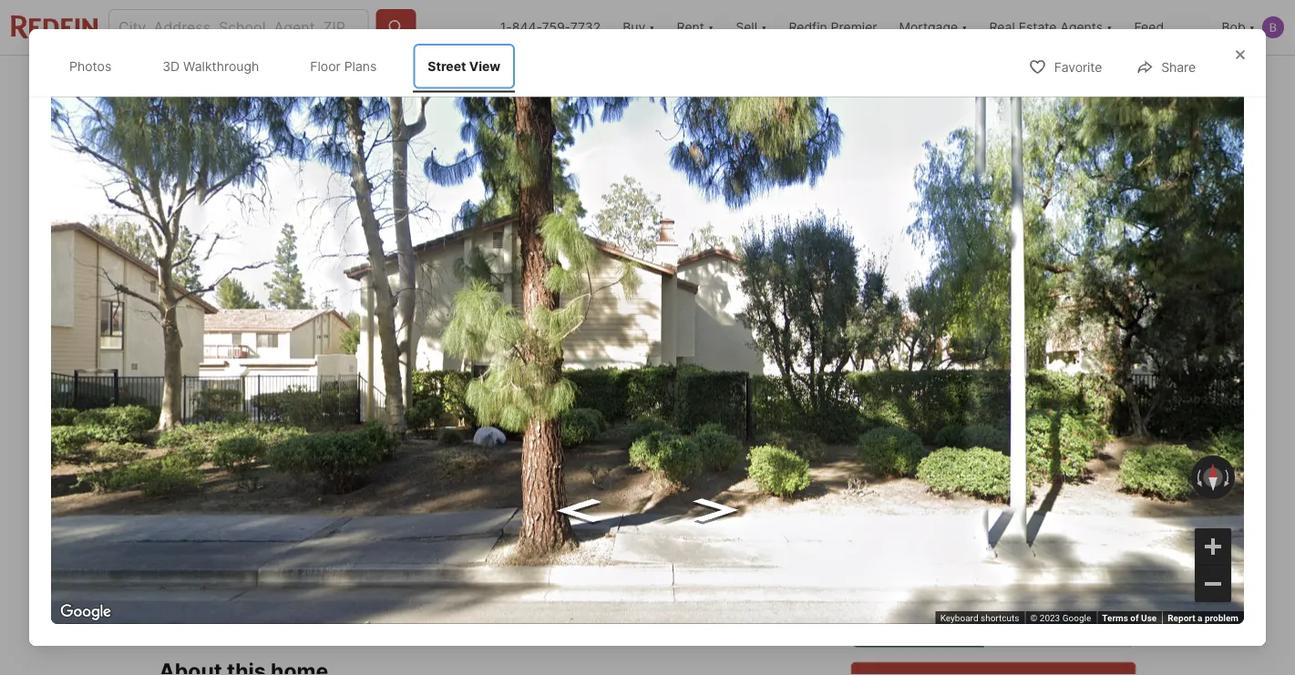 Task type: describe. For each thing, give the bounding box(es) containing it.
x-out button
[[947, 61, 1038, 98]]

tab list inside dialog
[[51, 40, 533, 93]]

favorite
[[1054, 59, 1102, 75]]

wednesday
[[960, 507, 1028, 521]]

chat
[[1096, 617, 1119, 630]]

user photo image
[[1262, 16, 1284, 38]]

keyboard shortcuts button
[[940, 612, 1019, 625]]

overview
[[300, 73, 360, 89]]

thursday
[[1055, 507, 1113, 521]]

5720
[[159, 502, 196, 520]]

report a problem
[[1168, 613, 1239, 624]]

street view inside button
[[510, 403, 582, 419]]

redfin
[[240, 127, 279, 140]]

2023
[[1040, 613, 1060, 624]]

pre-
[[280, 574, 307, 589]]

this
[[932, 466, 971, 492]]

3d walkthrough inside 3d walkthrough "tab"
[[162, 58, 259, 74]]

floor inside button
[[378, 403, 410, 419]]

dialog containing photos
[[29, 29, 1266, 646]]

person
[[928, 617, 966, 630]]

next image
[[1114, 524, 1144, 554]]

tour in person
[[889, 617, 966, 630]]

report
[[1168, 613, 1196, 624]]

35
[[1044, 403, 1060, 419]]

for sale - active
[[175, 468, 294, 484]]

floor plans tab
[[296, 44, 391, 89]]

street inside button
[[510, 403, 548, 419]]

details
[[456, 73, 496, 89]]

property details tab
[[380, 59, 516, 103]]

2 , from the left
[[475, 502, 479, 520]]

$549,000
[[159, 544, 263, 569]]

baths
[[488, 572, 527, 590]]

5720 owensmouth ave #163 , woodland hills , ca 91367
[[159, 502, 550, 520]]

view inside street view 'tab'
[[469, 58, 501, 74]]

© 2023 google
[[1030, 613, 1091, 624]]

owensmouth
[[200, 502, 296, 520]]

1.5
[[488, 544, 517, 569]]

search link
[[179, 70, 260, 92]]

terms of use
[[1102, 613, 1157, 624]]

floor plans button
[[337, 393, 462, 430]]

listed by redfin link
[[159, 107, 844, 448]]

1-844-759-7732
[[500, 20, 601, 35]]

1.5 baths
[[488, 544, 527, 590]]

get pre-approved link
[[255, 574, 366, 589]]

25
[[977, 523, 1010, 555]]

2 tab from the left
[[662, 59, 750, 103]]

street view tab
[[413, 44, 515, 89]]

by
[[222, 127, 237, 140]]

property
[[400, 73, 453, 89]]

#163
[[329, 502, 365, 520]]

feed button
[[1123, 0, 1211, 55]]

ca
[[483, 502, 503, 520]]

City, Address, School, Agent, ZIP search field
[[108, 9, 369, 46]]

beds
[[410, 572, 444, 590]]

tab list containing search
[[159, 56, 765, 103]]

photos
[[69, 58, 111, 74]]

$549,000 est. $4,545 /mo get pre-approved
[[159, 544, 366, 589]]

map entry image
[[701, 466, 823, 587]]

list box containing tour in person
[[851, 600, 1136, 648]]

active link
[[249, 468, 294, 484]]

3d inside "tab"
[[162, 58, 180, 74]]

premier
[[831, 20, 877, 35]]

terms
[[1102, 613, 1128, 624]]

floor inside tab
[[310, 58, 341, 74]]

35 photos
[[1044, 403, 1106, 419]]

tour for tour via video chat
[[1021, 617, 1044, 630]]

terms of use link
[[1102, 613, 1157, 624]]

oct for 25
[[982, 557, 1005, 570]]

895
[[575, 544, 616, 569]]

property details
[[400, 73, 496, 89]]

0 horizontal spatial share
[[1086, 72, 1121, 88]]

in
[[916, 617, 926, 630]]

out
[[1001, 72, 1023, 88]]

tour via video chat option
[[984, 600, 1136, 648]]

baths link
[[488, 572, 527, 590]]

keyboard shortcuts
[[940, 613, 1019, 624]]

view inside street view button
[[551, 403, 582, 419]]

3d walkthrough inside 3d walkthrough button
[[215, 403, 315, 419]]

1-844-759-7732 link
[[500, 20, 601, 35]]

via
[[1047, 617, 1062, 630]]

26
[[1067, 523, 1101, 555]]

sq
[[575, 572, 593, 590]]

redfin premier button
[[778, 0, 888, 55]]

tuesday
[[878, 507, 928, 521]]



Task type: locate. For each thing, give the bounding box(es) containing it.
/mo
[[228, 574, 251, 589]]

report a problem link
[[1168, 613, 1239, 624]]

2 horizontal spatial oct
[[1072, 557, 1095, 570]]

1 horizontal spatial plans
[[413, 403, 446, 419]]

ave
[[299, 502, 326, 520]]

street
[[428, 58, 466, 74], [510, 403, 548, 419]]

91367
[[507, 502, 550, 520]]

street view button
[[469, 393, 598, 430]]

0 horizontal spatial oct
[[892, 557, 915, 570]]

, left woodland
[[365, 502, 369, 520]]

1 tour from the left
[[889, 617, 913, 630]]

overview tab
[[280, 59, 380, 103]]

2
[[410, 544, 423, 569]]

3 oct from the left
[[1072, 557, 1095, 570]]

tuesday 24 oct
[[878, 507, 928, 570]]

keyboard
[[940, 613, 979, 624]]

a
[[1198, 613, 1203, 624]]

3d walkthrough tab
[[148, 44, 274, 89]]

shortcuts
[[981, 613, 1019, 624]]

oct for 24
[[892, 557, 915, 570]]

1 horizontal spatial view
[[551, 403, 582, 419]]

street view inside 'tab'
[[428, 58, 501, 74]]

1 vertical spatial street view
[[510, 403, 582, 419]]

walkthrough inside 3d walkthrough "tab"
[[183, 58, 259, 74]]

0 vertical spatial view
[[469, 58, 501, 74]]

3d walkthrough down 'city, address, school, agent, zip' search field
[[162, 58, 259, 74]]

for
[[175, 468, 201, 484]]

1 vertical spatial floor plans
[[378, 403, 446, 419]]

submit search image
[[387, 18, 405, 36]]

0 horizontal spatial view
[[469, 58, 501, 74]]

walkthrough down 'city, address, school, agent, zip' search field
[[183, 58, 259, 74]]

go tour this home
[[851, 466, 1033, 492]]

1 vertical spatial plans
[[413, 403, 446, 419]]

1 horizontal spatial floor
[[378, 403, 410, 419]]

2 oct from the left
[[982, 557, 1005, 570]]

walkthrough
[[183, 58, 259, 74], [235, 403, 315, 419]]

favorite button
[[1013, 48, 1118, 85]]

redfin
[[789, 20, 827, 35]]

0 horizontal spatial 3d
[[162, 58, 180, 74]]

3d walkthrough button
[[174, 393, 330, 430]]

video
[[1065, 617, 1093, 630]]

0 horizontal spatial floor plans
[[310, 58, 377, 74]]

x-out
[[988, 72, 1023, 88]]

list box
[[851, 600, 1136, 648]]

tab list
[[51, 40, 533, 93], [159, 56, 765, 103]]

24
[[886, 523, 920, 555]]

hills
[[446, 502, 475, 520]]

1 tab from the left
[[516, 59, 662, 103]]

tour left via
[[1021, 617, 1044, 630]]

get
[[255, 574, 277, 589]]

plans inside button
[[413, 403, 446, 419]]

walkthrough up active
[[235, 403, 315, 419]]

tour for tour in person
[[889, 617, 913, 630]]

of
[[1131, 613, 1139, 624]]

share button
[[1121, 48, 1211, 85], [1045, 61, 1136, 98]]

oct down 26
[[1072, 557, 1095, 570]]

oct down 25 on the right of the page
[[982, 557, 1005, 570]]

35 photos button
[[1003, 393, 1122, 430]]

0 horizontal spatial street view
[[428, 58, 501, 74]]

tour in person option
[[851, 600, 984, 648]]

oct down the 24 at bottom right
[[892, 557, 915, 570]]

3d walkthrough
[[162, 58, 259, 74], [215, 403, 315, 419]]

search
[[216, 73, 260, 89]]

0 horizontal spatial floor
[[310, 58, 341, 74]]

1 vertical spatial walkthrough
[[235, 403, 315, 419]]

1 vertical spatial 3d
[[215, 403, 232, 419]]

tour left in
[[889, 617, 913, 630]]

0 horizontal spatial tour
[[889, 617, 913, 630]]

1 vertical spatial floor
[[378, 403, 410, 419]]

, left ca
[[475, 502, 479, 520]]

street view
[[428, 58, 501, 74], [510, 403, 582, 419]]

-
[[240, 468, 245, 484]]

0 vertical spatial 3d
[[162, 58, 180, 74]]

tour
[[889, 617, 913, 630], [1021, 617, 1044, 630]]

tour via video chat
[[1021, 617, 1119, 630]]

tab
[[516, 59, 662, 103], [662, 59, 750, 103]]

redfin premier
[[789, 20, 877, 35]]

844-
[[512, 20, 542, 35]]

listed
[[181, 127, 219, 140]]

floor plans inside tab
[[310, 58, 377, 74]]

x-
[[988, 72, 1001, 88]]

3d walkthrough up active
[[215, 403, 315, 419]]

0 vertical spatial street
[[428, 58, 466, 74]]

google image
[[56, 601, 116, 624]]

est.
[[159, 574, 182, 589]]

0 vertical spatial floor plans
[[310, 58, 377, 74]]

use
[[1141, 613, 1157, 624]]

1 oct from the left
[[892, 557, 915, 570]]

0 horizontal spatial ,
[[365, 502, 369, 520]]

oct for 26
[[1072, 557, 1095, 570]]

1 , from the left
[[365, 502, 369, 520]]

wednesday 25 oct
[[960, 507, 1028, 570]]

1 horizontal spatial ,
[[475, 502, 479, 520]]

photos tab
[[55, 44, 126, 89]]

,
[[365, 502, 369, 520], [475, 502, 479, 520]]

3d
[[162, 58, 180, 74], [215, 403, 232, 419]]

woodland
[[373, 502, 442, 520]]

plans inside tab
[[344, 58, 377, 74]]

share inside dialog
[[1162, 59, 1196, 75]]

home
[[976, 466, 1033, 492]]

None button
[[862, 496, 945, 582], [952, 497, 1035, 581], [1042, 497, 1125, 581], [862, 496, 945, 582], [952, 497, 1035, 581], [1042, 497, 1125, 581]]

0 vertical spatial street view
[[428, 58, 501, 74]]

3d inside button
[[215, 403, 232, 419]]

1 vertical spatial street
[[510, 403, 548, 419]]

street inside 'tab'
[[428, 58, 466, 74]]

1 horizontal spatial oct
[[982, 557, 1005, 570]]

$4,545
[[185, 574, 228, 589]]

problem
[[1205, 613, 1239, 624]]

thursday 26 oct
[[1055, 507, 1113, 570]]

active
[[249, 468, 294, 484]]

oct inside wednesday 25 oct
[[982, 557, 1005, 570]]

3d up sale
[[215, 403, 232, 419]]

dialog
[[29, 29, 1266, 646]]

0 vertical spatial walkthrough
[[183, 58, 259, 74]]

3d left 'search'
[[162, 58, 180, 74]]

1 horizontal spatial 3d
[[215, 403, 232, 419]]

1 horizontal spatial street
[[510, 403, 548, 419]]

google
[[1063, 613, 1091, 624]]

view
[[469, 58, 501, 74], [551, 403, 582, 419]]

895 sq ft
[[575, 544, 616, 590]]

0 horizontal spatial street
[[428, 58, 466, 74]]

1-
[[500, 20, 512, 35]]

tour
[[885, 466, 927, 492]]

walkthrough inside 3d walkthrough button
[[235, 403, 315, 419]]

tab list containing photos
[[51, 40, 533, 93]]

2 tour from the left
[[1021, 617, 1044, 630]]

0 horizontal spatial plans
[[344, 58, 377, 74]]

1 horizontal spatial share
[[1162, 59, 1196, 75]]

feed
[[1134, 20, 1164, 35]]

5720 owensmouth ave #163, woodland hills, ca 91367 image
[[159, 107, 844, 444], [851, 107, 1136, 272], [851, 279, 1136, 444]]

1 horizontal spatial floor plans
[[378, 403, 446, 419]]

go
[[851, 466, 880, 492]]

1 horizontal spatial street view
[[510, 403, 582, 419]]

1 horizontal spatial tour
[[1021, 617, 1044, 630]]

approved
[[307, 574, 366, 589]]

7732
[[570, 20, 601, 35]]

plans
[[344, 58, 377, 74], [413, 403, 446, 419]]

1 vertical spatial view
[[551, 403, 582, 419]]

1 vertical spatial 3d walkthrough
[[215, 403, 315, 419]]

0 vertical spatial plans
[[344, 58, 377, 74]]

759-
[[542, 20, 570, 35]]

2 beds
[[410, 544, 444, 590]]

sale
[[204, 468, 236, 484]]

0 vertical spatial floor
[[310, 58, 341, 74]]

0 vertical spatial 3d walkthrough
[[162, 58, 259, 74]]

oct inside thursday 26 oct
[[1072, 557, 1095, 570]]

floor
[[310, 58, 341, 74], [378, 403, 410, 419]]

floor plans
[[310, 58, 377, 74], [378, 403, 446, 419]]

ft
[[597, 572, 611, 590]]

photos
[[1063, 403, 1106, 419]]

oct inside the tuesday 24 oct
[[892, 557, 915, 570]]

©
[[1030, 613, 1038, 624]]

floor plans inside button
[[378, 403, 446, 419]]



Task type: vqa. For each thing, say whether or not it's contained in the screenshot.
Wednesday 25 Oct
yes



